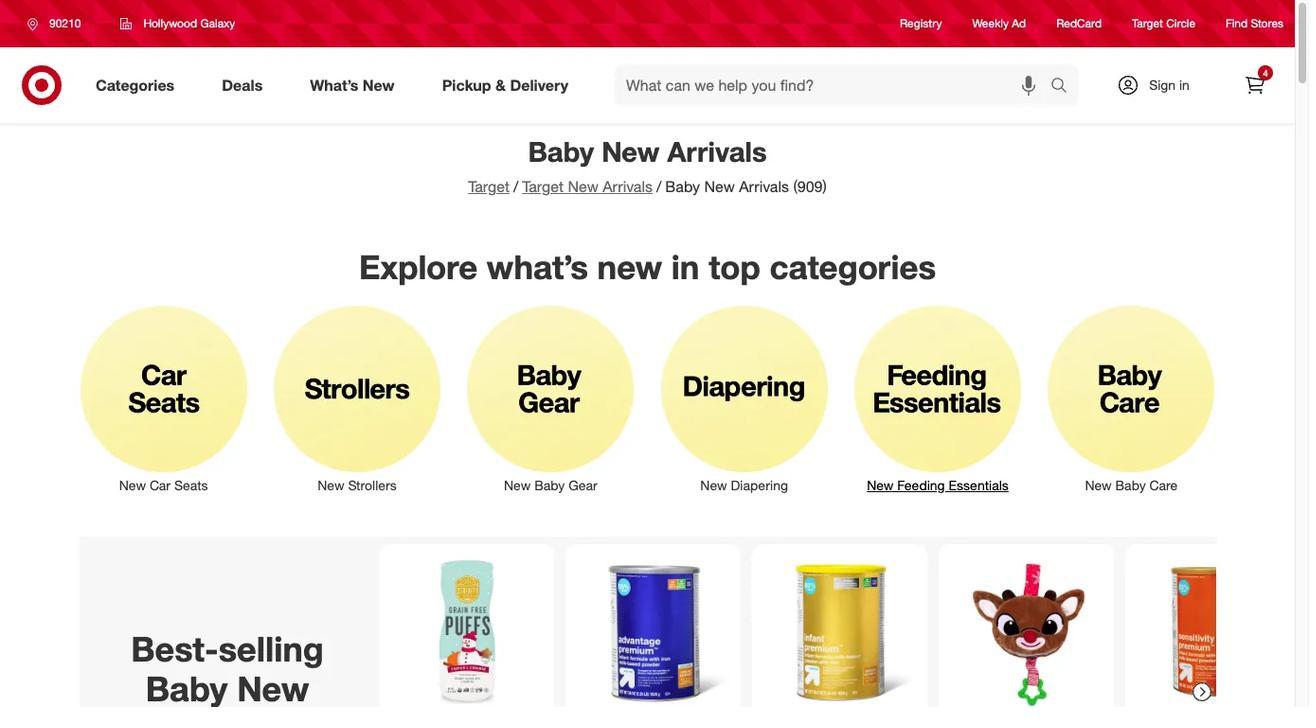 Task type: describe. For each thing, give the bounding box(es) containing it.
sign in link
[[1101, 64, 1219, 106]]

2 / from the left
[[656, 177, 661, 196]]

sign
[[1149, 77, 1176, 93]]

4
[[1263, 67, 1268, 79]]

new feeding essentials
[[867, 477, 1009, 493]]

categories link
[[80, 64, 198, 106]]

advantage premium powder infant formula - 36oz - up & up™ image
[[573, 552, 733, 708]]

target new arrivals link
[[522, 177, 653, 196]]

hollywood galaxy
[[143, 16, 235, 30]]

90210
[[49, 16, 81, 30]]

search
[[1042, 77, 1088, 96]]

new baby care
[[1085, 477, 1178, 493]]

what's
[[310, 75, 358, 94]]

target circle link
[[1132, 16, 1196, 32]]

galaxy
[[200, 16, 235, 30]]

find stores
[[1226, 17, 1284, 31]]

what's new
[[310, 75, 395, 94]]

best-selling baby new arrivals
[[130, 629, 323, 708]]

new strollers link
[[260, 302, 454, 495]]

hollywood
[[143, 16, 197, 30]]

care
[[1150, 477, 1178, 493]]

carousel region
[[79, 537, 1300, 708]]

weekly
[[972, 17, 1009, 31]]

target link
[[468, 177, 510, 196]]

feeding
[[897, 477, 945, 493]]

redcard link
[[1056, 16, 1102, 32]]

baby new arrivals target / target new arrivals / baby new arrivals (909)
[[468, 135, 827, 196]]

new baby gear link
[[454, 302, 647, 495]]

weekly ad link
[[972, 16, 1026, 32]]

new baby gear
[[504, 477, 597, 493]]

find stores link
[[1226, 16, 1284, 32]]

best-
[[130, 629, 218, 670]]

90210 button
[[15, 7, 101, 41]]

strollers
[[348, 477, 397, 493]]

pickup
[[442, 75, 491, 94]]

deals link
[[206, 64, 286, 106]]

sensitivity premium powder infant formula - 34oz - up & up™ image
[[1132, 552, 1293, 708]]

(909)
[[793, 177, 827, 196]]

categories
[[770, 247, 936, 287]]

find
[[1226, 17, 1248, 31]]

new diapering
[[700, 477, 788, 493]]

new diapering link
[[647, 302, 841, 495]]

1 / from the left
[[513, 177, 518, 196]]

new baby care link
[[1035, 302, 1228, 514]]

registry link
[[900, 16, 942, 32]]

seats
[[174, 477, 208, 493]]



Task type: locate. For each thing, give the bounding box(es) containing it.
car
[[150, 477, 171, 493]]

2 horizontal spatial target
[[1132, 17, 1163, 31]]

1 horizontal spatial in
[[1179, 77, 1190, 93]]

0 horizontal spatial in
[[671, 247, 700, 287]]

pickup & delivery
[[442, 75, 568, 94]]

circle
[[1166, 17, 1196, 31]]

baby inside best-selling baby new arrivals
[[145, 668, 227, 708]]

what's
[[487, 247, 588, 287]]

explore what's new in top categories
[[359, 247, 936, 287]]

1 vertical spatial in
[[671, 247, 700, 287]]

/ right target new arrivals link
[[656, 177, 661, 196]]

gear
[[568, 477, 597, 493]]

arrivals
[[667, 135, 767, 169], [603, 177, 653, 196], [739, 177, 789, 196], [165, 707, 289, 708]]

in
[[1179, 77, 1190, 93], [671, 247, 700, 287]]

new strollers
[[318, 477, 397, 493]]

in right sign
[[1179, 77, 1190, 93]]

1 horizontal spatial target
[[522, 177, 564, 196]]

serenity kids pumpkin & cinnamon grain free puffs baby snack - 1.5oz image
[[386, 552, 546, 708]]

ad
[[1012, 17, 1026, 31]]

target up what's
[[468, 177, 510, 196]]

baby inside new baby gear link
[[534, 477, 565, 493]]

top
[[709, 247, 760, 287]]

new feeding essentials link
[[841, 302, 1035, 495]]

1 horizontal spatial /
[[656, 177, 661, 196]]

registry
[[900, 17, 942, 31]]

target right target link
[[522, 177, 564, 196]]

baby inside new baby care link
[[1115, 477, 1146, 493]]

0 horizontal spatial target
[[468, 177, 510, 196]]

new inside best-selling baby new arrivals
[[237, 668, 309, 708]]

stores
[[1251, 17, 1284, 31]]

explore
[[359, 247, 478, 287]]

in left top
[[671, 247, 700, 287]]

&
[[495, 75, 506, 94]]

hollywood galaxy button
[[108, 7, 248, 41]]

/
[[513, 177, 518, 196], [656, 177, 661, 196]]

sign in
[[1149, 77, 1190, 93]]

baby
[[528, 135, 594, 169], [665, 177, 700, 196], [534, 477, 565, 493], [1115, 477, 1146, 493], [145, 668, 227, 708]]

/ right target link
[[513, 177, 518, 196]]

new car seats link
[[67, 302, 260, 495]]

redcard
[[1056, 17, 1102, 31]]

new
[[363, 75, 395, 94], [602, 135, 660, 169], [568, 177, 598, 196], [704, 177, 735, 196], [119, 477, 146, 493], [318, 477, 344, 493], [504, 477, 531, 493], [700, 477, 727, 493], [867, 477, 894, 493], [1085, 477, 1112, 493], [237, 668, 309, 708]]

new
[[597, 247, 662, 287]]

essentials
[[949, 477, 1009, 493]]

0 vertical spatial in
[[1179, 77, 1190, 93]]

arrivals inside best-selling baby new arrivals
[[165, 707, 289, 708]]

target
[[1132, 17, 1163, 31], [468, 177, 510, 196], [522, 177, 564, 196]]

delivery
[[510, 75, 568, 94]]

selling
[[218, 629, 323, 670]]

target left circle
[[1132, 17, 1163, 31]]

deals
[[222, 75, 263, 94]]

target circle
[[1132, 17, 1196, 31]]

categories
[[96, 75, 175, 94]]

diapering
[[731, 477, 788, 493]]

pickup & delivery link
[[426, 64, 592, 106]]

search button
[[1042, 64, 1088, 110]]

weekly ad
[[972, 17, 1026, 31]]

4 link
[[1234, 64, 1276, 106]]

What can we help you find? suggestions appear below search field
[[615, 64, 1055, 106]]

what's new link
[[294, 64, 418, 106]]

rudolph the red-nosed reindeer crinkle book with teether baby learning toy - christmas image
[[946, 552, 1106, 708]]

premium powder infant formula - 36oz - up & up™ image
[[759, 552, 919, 708]]

0 horizontal spatial /
[[513, 177, 518, 196]]

new car seats
[[119, 477, 208, 493]]



Task type: vqa. For each thing, say whether or not it's contained in the screenshot.
up
no



